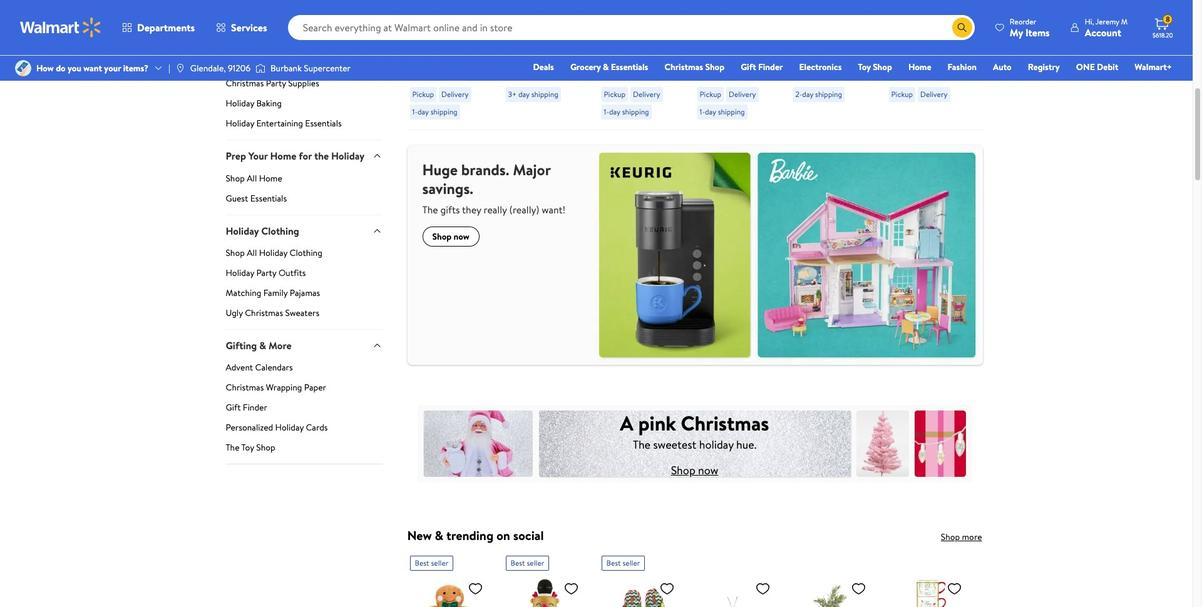Task type: describe. For each thing, give the bounding box(es) containing it.
personalized holiday cards link
[[226, 422, 382, 439]]

holiday up matching
[[226, 267, 254, 279]]

chocolate inside $19.97 40.2 ¢/oz m&m's, snickers & twix & milky way milk chocolate christmas candy variety pack - 140 ct
[[697, 64, 742, 78]]

0 vertical spatial toy
[[858, 61, 871, 73]]

holiday
[[699, 437, 734, 453]]

deals link
[[527, 60, 560, 74]]

ugly
[[226, 307, 243, 319]]

0 vertical spatial gift finder
[[741, 61, 783, 73]]

0 horizontal spatial the
[[226, 442, 240, 454]]

shop up guest
[[226, 172, 245, 184]]

matching
[[226, 287, 261, 299]]

kisses for milk
[[837, 23, 863, 36]]

best seller for gingerbread man 10.5" x 14" decorative pillow, by holiday time image
[[415, 558, 449, 568]]

all for holiday
[[247, 247, 257, 259]]

ct
[[697, 105, 708, 119]]

prep
[[226, 149, 246, 163]]

& right meals
[[290, 57, 296, 70]]

social
[[513, 527, 544, 544]]

shop down gifts on the left of page
[[432, 230, 452, 243]]

registry link
[[1022, 60, 1065, 74]]

christmas inside "link"
[[226, 77, 264, 90]]

shop all home
[[226, 172, 282, 184]]

walmart+
[[1135, 61, 1172, 73]]

day down variety
[[705, 106, 716, 117]]

holiday down holiday baking
[[226, 117, 254, 130]]

candy, inside "$4.95 $2.75/oz kit kat® miniatures milk chocolate wafer christmas candy, plastic cane 1.8 oz"
[[552, 64, 581, 78]]

bag inside $3.96 39.2 ¢/oz hershey's kisses milk chocolate christmas candy, bag 10.1 oz
[[601, 64, 618, 78]]

miniatures
[[506, 36, 551, 50]]

snowmen,
[[889, 50, 933, 64]]

a pink christmas the sweetest holiday hue.
[[620, 410, 769, 453]]

shipping down 111
[[531, 89, 558, 100]]

brands.
[[461, 159, 509, 180]]

a pink christmas. the sweetest holiday hue. shop now image
[[417, 390, 972, 498]]

christmas inside the a pink christmas the sweetest holiday hue.
[[681, 410, 769, 437]]

$3.96 for hershey's kisses grinch milk chocolate christmas candy, bag 9.5 oz
[[793, 4, 819, 19]]

supercenter
[[304, 62, 351, 74]]

2 dark from the top
[[410, 91, 431, 105]]

and
[[410, 105, 425, 119]]

holiday baking
[[226, 97, 282, 110]]

candy, inside $3.96 39.2 ¢/oz hershey's kisses milk chocolate christmas candy, bag 10.1 oz
[[647, 50, 677, 64]]

shop all home link
[[226, 172, 382, 189]]

electronics link
[[794, 60, 847, 74]]

delivery for $3.96
[[633, 89, 660, 100]]

items
[[1026, 25, 1050, 39]]

¢/oz for $3.96 41.7 ¢/oz hershey's kisses grinch milk chocolate christmas candy, bag 9.5 oz
[[840, 5, 857, 17]]

0 horizontal spatial finder
[[243, 402, 267, 414]]

$19.97 40.2 ¢/oz m&m's, snickers & twix & milky way milk chocolate christmas candy variety pack - 140 ct
[[697, 4, 775, 119]]

candy, inside $1.00 peeps marshmallow snowmen, christmas candy, 3 count (1.5 ounce)
[[935, 64, 965, 78]]

$7.18
[[410, 4, 432, 19]]

chocolate inside "$4.95 $2.75/oz kit kat® miniatures milk chocolate wafer christmas candy, plastic cane 1.8 oz"
[[506, 50, 550, 64]]

39.2
[[633, 5, 648, 17]]

day down electronics link
[[802, 89, 813, 100]]

outfits
[[279, 267, 306, 279]]

3+
[[508, 89, 517, 100]]

celebration
[[226, 14, 277, 28]]

gingerbread man 10.5" x 14" decorative pillow, by holiday time image
[[410, 576, 488, 607]]

the toy shop link
[[226, 442, 382, 464]]

family
[[263, 287, 288, 299]]

shop now for pink
[[671, 463, 718, 479]]

316
[[641, 69, 652, 80]]

shop up 3
[[873, 61, 892, 73]]

baking
[[256, 97, 282, 110]]

3+ day shipping
[[508, 89, 558, 100]]

the
[[314, 149, 329, 163]]

|
[[168, 62, 170, 74]]

8 for 8 $618.20
[[1166, 14, 1170, 25]]

burbank supercenter
[[271, 62, 351, 74]]

140
[[759, 91, 775, 105]]

add to favorites list, faux snow-flocked mini pine tree in santa ceramic pot christmas decoration, multi-color, 10.5 in, by holiday time image
[[851, 581, 866, 597]]

chocolate inside $3.96 41.7 ¢/oz hershey's kisses grinch milk chocolate christmas candy, bag 9.5 oz
[[793, 50, 838, 64]]

-
[[753, 91, 757, 105]]

$3.96 39.2 ¢/oz hershey's kisses milk chocolate christmas candy, bag 10.1 oz
[[601, 4, 677, 78]]

chocolate inside $3.96 39.2 ¢/oz hershey's kisses milk chocolate christmas candy, bag 10.1 oz
[[622, 36, 667, 50]]

electronics
[[799, 61, 842, 73]]

best seller for dr. seuss family grinch slippers, sizes toddler-adult image
[[606, 558, 640, 568]]

shipping down pack
[[718, 106, 745, 117]]

hue.
[[736, 437, 757, 453]]

walmart+ link
[[1129, 60, 1178, 74]]

reorder
[[1010, 16, 1036, 27]]

new
[[407, 527, 432, 544]]

0 vertical spatial home
[[908, 61, 931, 73]]

2-day shipping
[[795, 89, 842, 100]]

1.8
[[561, 78, 572, 91]]

holiday entertaining essentials link
[[226, 117, 382, 140]]

93.2
[[437, 5, 453, 17]]

personalized holiday cards
[[226, 422, 328, 434]]

more
[[269, 339, 291, 352]]

holiday inside dropdown button
[[331, 149, 365, 163]]

christmas inside $3.96 41.7 ¢/oz hershey's kisses grinch milk chocolate christmas candy, bag 9.5 oz
[[793, 64, 837, 78]]

shop now link for pink
[[671, 463, 718, 479]]

$1.00 peeps marshmallow snowmen, christmas candy, 3 count (1.5 ounce)
[[889, 4, 965, 105]]

1 pickup from the left
[[412, 89, 434, 100]]

shipping down 113
[[815, 89, 842, 100]]

twix
[[706, 36, 724, 50]]

hershey's for grinch
[[793, 23, 835, 36]]

1 vertical spatial clothing
[[290, 247, 322, 259]]

paper
[[304, 382, 326, 394]]

advent calendars
[[226, 361, 293, 374]]

peppermint
[[410, 50, 461, 64]]

party for christmas
[[266, 77, 286, 90]]

shop all holiday clothing
[[226, 247, 322, 259]]

milk inside "$4.95 $2.75/oz kit kat® miniatures milk chocolate wafer christmas candy, plastic cane 1.8 oz"
[[553, 36, 572, 50]]

1 horizontal spatial finder
[[758, 61, 783, 73]]

more
[[962, 531, 982, 543]]

best for packed party "sleigh the tunes" christmas & holiday bluetooth karaoke microphone with hd recording (reindeer) image
[[511, 558, 525, 568]]

¢/oz for $19.97 40.2 ¢/oz m&m's, snickers & twix & milky way milk chocolate christmas candy variety pack - 140 ct
[[750, 5, 766, 17]]

count
[[897, 78, 924, 91]]

 image for burbank supercenter
[[255, 62, 266, 75]]

home for prep your home for the holiday
[[270, 149, 296, 163]]

add to favorites list, gingerbread man 10.5" x 14" decorative pillow, by holiday time image
[[468, 581, 483, 597]]

huge brands. major savings. the gifts they really (really) want!
[[422, 159, 566, 217]]

plastic
[[506, 78, 534, 91]]

$7.18 93.2 ¢/oz ghirardelli dark chocolate peppermint bark chocolate squares, layered dark chocolate and white chocolate candy, 7.7 oz bag
[[410, 4, 487, 147]]

8 for 8
[[929, 69, 933, 80]]

peeps
[[889, 23, 918, 36]]

faux snow-flocked mini pine tree in santa ceramic pot christmas decoration, multi-color, 10.5 in, by holiday time image
[[793, 576, 871, 607]]

shop all holiday clothing link
[[226, 247, 382, 264]]

product group containing $7.18
[[410, 0, 488, 147]]

holiday inside dropdown button
[[226, 224, 259, 238]]

shop down twix
[[705, 61, 725, 73]]

calendars
[[255, 361, 293, 374]]

candy inside $19.97 40.2 ¢/oz m&m's, snickers & twix & milky way milk chocolate christmas candy variety pack - 140 ct
[[743, 78, 771, 91]]

glendale,
[[190, 62, 226, 74]]

day right 3+
[[518, 89, 530, 100]]

1 dark from the top
[[410, 36, 431, 50]]

on
[[496, 527, 510, 544]]

¢/oz for $3.96 39.2 ¢/oz hershey's kisses milk chocolate christmas candy, bag 10.1 oz
[[650, 5, 666, 17]]

cane
[[536, 78, 559, 91]]

0 horizontal spatial toy
[[241, 442, 254, 454]]

kit
[[506, 23, 518, 36]]

1 delivery from the left
[[441, 89, 469, 100]]

milk inside $19.97 40.2 ¢/oz m&m's, snickers & twix & milky way milk chocolate christmas candy variety pack - 140 ct
[[718, 50, 736, 64]]

best seller for packed party "sleigh the tunes" christmas & holiday bluetooth karaoke microphone with hd recording (reindeer) image
[[511, 558, 544, 568]]

the inside huge brands. major savings. the gifts they really (really) want!
[[422, 203, 438, 217]]

walmart image
[[20, 18, 101, 38]]

marshmallow
[[889, 36, 946, 50]]

gifting & more
[[226, 339, 291, 352]]

one
[[1076, 61, 1095, 73]]

guest essentials link
[[226, 192, 382, 214]]

christmas shop link
[[659, 60, 730, 74]]

prep your home for the holiday
[[226, 149, 365, 163]]

really
[[484, 203, 507, 217]]

$3.96 for hershey's kisses milk chocolate christmas candy, bag 10.1 oz
[[601, 4, 627, 19]]

your
[[104, 62, 121, 74]]

christmas candy link
[[226, 37, 382, 55]]

personalized
[[226, 422, 273, 434]]

add to favorites list, wanda june home santa's fuel 15-ounce stoneware mug 5-piece set with metal rack by miranda lambert image
[[947, 581, 962, 597]]

your
[[248, 149, 268, 163]]

milky
[[736, 36, 759, 50]]

product group containing $4.95
[[506, 0, 584, 125]]

search icon image
[[957, 23, 967, 33]]

gifts
[[440, 203, 460, 217]]

1 1- from the left
[[412, 106, 418, 117]]

hi, jeremy m account
[[1085, 16, 1128, 39]]

hershey's for milk
[[601, 23, 644, 36]]

1-day shipping for $19.97
[[700, 106, 745, 117]]

now for brands.
[[454, 230, 469, 243]]

¢/oz for $7.18 93.2 ¢/oz ghirardelli dark chocolate peppermint bark chocolate squares, layered dark chocolate and white chocolate candy, 7.7 oz bag
[[455, 5, 471, 17]]



Task type: locate. For each thing, give the bounding box(es) containing it.
add to favorites list, dr. seuss family grinch slippers, sizes toddler-adult image
[[660, 581, 675, 597]]

1 horizontal spatial hershey's
[[793, 23, 835, 36]]

ghirardelli
[[410, 23, 473, 36]]

7.7
[[410, 133, 421, 147]]

best seller up dr. seuss family grinch slippers, sizes toddler-adult image
[[606, 558, 640, 568]]

0 vertical spatial gift
[[741, 61, 756, 73]]

oz inside $3.96 39.2 ¢/oz hershey's kisses milk chocolate christmas candy, bag 10.1 oz
[[636, 64, 646, 78]]

1 vertical spatial finder
[[243, 402, 267, 414]]

meals
[[266, 57, 288, 70]]

0 vertical spatial dark
[[410, 36, 431, 50]]

 image
[[255, 62, 266, 75], [175, 63, 185, 73]]

candy,
[[647, 50, 677, 64], [552, 64, 581, 78], [839, 64, 869, 78], [935, 64, 965, 78], [457, 119, 487, 133]]

1 horizontal spatial $3.96
[[793, 4, 819, 19]]

hershey's inside $3.96 41.7 ¢/oz hershey's kisses grinch milk chocolate christmas candy, bag 9.5 oz
[[793, 23, 835, 36]]

1-day shipping down squares, on the left of page
[[412, 106, 457, 117]]

2 vertical spatial home
[[259, 172, 282, 184]]

christmas wrapping paper link
[[226, 382, 382, 399]]

add to favorites list, holiday time silver mirror disco ball christmas ornament, 3.94", 2.7 oz image
[[755, 581, 770, 597]]

0 horizontal spatial $3.96
[[601, 4, 627, 19]]

1 horizontal spatial the
[[422, 203, 438, 217]]

1 horizontal spatial seller
[[527, 558, 544, 568]]

best seller down new
[[415, 558, 449, 568]]

¢/oz inside $3.96 41.7 ¢/oz hershey's kisses grinch milk chocolate christmas candy, bag 9.5 oz
[[840, 5, 857, 17]]

$4.95 $2.75/oz kit kat® miniatures milk chocolate wafer christmas candy, plastic cane 1.8 oz
[[506, 4, 581, 105]]

supplies
[[288, 77, 319, 90]]

milk inside $3.96 41.7 ¢/oz hershey's kisses grinch milk chocolate christmas candy, bag 9.5 oz
[[825, 36, 843, 50]]

finder up personalized
[[243, 402, 267, 414]]

1 horizontal spatial gift finder link
[[735, 60, 789, 74]]

deals
[[533, 61, 554, 73]]

0 vertical spatial party
[[266, 77, 286, 90]]

christmas shop
[[665, 61, 725, 73]]

shop now down gifts on the left of page
[[432, 230, 469, 243]]

bag inside $3.96 41.7 ¢/oz hershey's kisses grinch milk chocolate christmas candy, bag 9.5 oz
[[793, 78, 809, 91]]

1 horizontal spatial shop now
[[671, 463, 718, 479]]

& inside dropdown button
[[259, 339, 266, 352]]

seller up dr. seuss family grinch slippers, sizes toddler-adult image
[[623, 558, 640, 568]]

milk right grinch
[[825, 36, 843, 50]]

delivery down 241
[[729, 89, 756, 100]]

1 vertical spatial dark
[[410, 91, 431, 105]]

1 vertical spatial party
[[256, 267, 276, 279]]

hershey's inside $3.96 39.2 ¢/oz hershey's kisses milk chocolate christmas candy, bag 10.1 oz
[[601, 23, 644, 36]]

$3.96 41.7 ¢/oz hershey's kisses grinch milk chocolate christmas candy, bag 9.5 oz
[[793, 4, 869, 91]]

add to favorites list, packed party "sleigh the tunes" christmas & holiday bluetooth karaoke microphone with hd recording (reindeer) image
[[564, 581, 579, 597]]

0 horizontal spatial now
[[454, 230, 469, 243]]

for
[[299, 149, 312, 163]]

christmas inside $19.97 40.2 ¢/oz m&m's, snickers & twix & milky way milk chocolate christmas candy variety pack - 140 ct
[[697, 78, 741, 91]]

0 horizontal spatial shop now
[[432, 230, 469, 243]]

best seller
[[415, 558, 449, 568], [511, 558, 544, 568], [606, 558, 640, 568]]

1 hershey's from the left
[[601, 23, 644, 36]]

3 seller from the left
[[623, 558, 640, 568]]

2 $3.96 from the left
[[793, 4, 819, 19]]

1 horizontal spatial 1-
[[604, 106, 609, 117]]

1 horizontal spatial toy
[[858, 61, 871, 73]]

2 horizontal spatial bag
[[793, 78, 809, 91]]

1 vertical spatial shop now
[[671, 463, 718, 479]]

holiday clothing
[[226, 224, 299, 238]]

0 vertical spatial shop now
[[432, 230, 469, 243]]

christmas candy
[[226, 37, 290, 50]]

1 vertical spatial gift finder
[[226, 402, 267, 414]]

seller down the social
[[527, 558, 544, 568]]

grinch
[[793, 36, 822, 50]]

milk right way
[[718, 50, 736, 64]]

0 vertical spatial candy
[[266, 37, 290, 50]]

shop now link down sweetest
[[671, 463, 718, 479]]

2 horizontal spatial best seller
[[606, 558, 640, 568]]

2-
[[795, 89, 802, 100]]

clothing up shop all holiday clothing
[[261, 224, 299, 238]]

Walmart Site-Wide search field
[[288, 15, 975, 40]]

111
[[546, 69, 553, 80]]

0 horizontal spatial best seller
[[415, 558, 449, 568]]

kisses for chocolate
[[646, 23, 672, 36]]

the left gifts on the left of page
[[422, 203, 438, 217]]

seller for packed party "sleigh the tunes" christmas & holiday bluetooth karaoke microphone with hd recording (reindeer) image
[[527, 558, 544, 568]]

& right twix
[[727, 36, 734, 50]]

best down new
[[415, 558, 429, 568]]

2 horizontal spatial seller
[[623, 558, 640, 568]]

day
[[518, 89, 530, 100], [802, 89, 813, 100], [418, 106, 429, 117], [609, 106, 620, 117], [705, 106, 716, 117]]

holiday party outfits
[[226, 267, 306, 279]]

chocolate
[[433, 36, 478, 50], [622, 36, 667, 50], [506, 50, 550, 64], [793, 50, 838, 64], [410, 64, 455, 78], [697, 64, 742, 78], [433, 91, 478, 105], [410, 119, 455, 133]]

0 horizontal spatial gift finder link
[[226, 402, 382, 419]]

¢/oz right 39.2
[[650, 5, 666, 17]]

account
[[1085, 25, 1121, 39]]

milk inside $3.96 39.2 ¢/oz hershey's kisses milk chocolate christmas candy, bag 10.1 oz
[[601, 36, 620, 50]]

bag down white
[[435, 133, 452, 147]]

the down personalized
[[226, 442, 240, 454]]

4 pickup from the left
[[891, 89, 913, 100]]

1 vertical spatial 8
[[929, 69, 933, 80]]

3
[[889, 78, 894, 91]]

1 $3.96 from the left
[[601, 4, 627, 19]]

bag left the 9.5
[[793, 78, 809, 91]]

dr. seuss family grinch slippers, sizes toddler-adult image
[[601, 576, 680, 607]]

2 kisses from the left
[[837, 23, 863, 36]]

1 seller from the left
[[431, 558, 449, 568]]

2 horizontal spatial 1-day shipping
[[700, 106, 745, 117]]

holiday up holiday party outfits
[[259, 247, 288, 259]]

wrapping
[[266, 382, 302, 394]]

best for dr. seuss family grinch slippers, sizes toddler-adult image
[[606, 558, 621, 568]]

8 up '$618.20'
[[1166, 14, 1170, 25]]

matching family pajamas link
[[226, 287, 382, 304]]

holiday left baking
[[226, 97, 254, 110]]

1 vertical spatial gift
[[226, 402, 241, 414]]

1 kisses from the left
[[646, 23, 672, 36]]

holiday party outfits link
[[226, 267, 382, 284]]

2 horizontal spatial the
[[633, 437, 651, 453]]

1- for $19.97
[[700, 106, 705, 117]]

one debit link
[[1070, 60, 1124, 74]]

¢/oz inside $19.97 40.2 ¢/oz m&m's, snickers & twix & milky way milk chocolate christmas candy variety pack - 140 ct
[[750, 5, 766, 17]]

1 best seller from the left
[[415, 558, 449, 568]]

1-day shipping for $3.96
[[604, 106, 649, 117]]

oz right the 10.1
[[636, 64, 646, 78]]

way
[[697, 50, 715, 64]]

oz left cane
[[506, 91, 515, 105]]

delivery up white
[[441, 89, 469, 100]]

91206
[[228, 62, 250, 74]]

variety
[[697, 91, 728, 105]]

1 horizontal spatial best seller
[[511, 558, 544, 568]]

0 horizontal spatial gift finder
[[226, 402, 267, 414]]

the left sweetest
[[633, 437, 651, 453]]

christmas inside $1.00 peeps marshmallow snowmen, christmas candy, 3 count (1.5 ounce)
[[889, 64, 932, 78]]

bark
[[463, 50, 483, 64]]

¢/oz inside $3.96 39.2 ¢/oz hershey's kisses milk chocolate christmas candy, bag 10.1 oz
[[650, 5, 666, 17]]

&
[[697, 36, 704, 50], [727, 36, 734, 50], [290, 57, 296, 70], [603, 61, 609, 73], [259, 339, 266, 352], [435, 527, 443, 544]]

product group containing $1.00
[[889, 0, 967, 125]]

prep your home for the holiday button
[[226, 140, 382, 172]]

bag
[[601, 64, 618, 78], [793, 78, 809, 91], [435, 133, 452, 147]]

layered
[[448, 78, 483, 91]]

2 best seller from the left
[[511, 558, 544, 568]]

1 horizontal spatial candy
[[743, 78, 771, 91]]

oz inside "$4.95 $2.75/oz kit kat® miniatures milk chocolate wafer christmas candy, plastic cane 1.8 oz"
[[506, 91, 515, 105]]

4 ¢/oz from the left
[[840, 5, 857, 17]]

1 horizontal spatial kisses
[[837, 23, 863, 36]]

pickup
[[412, 89, 434, 100], [604, 89, 626, 100], [700, 89, 721, 100], [891, 89, 913, 100]]

(really)
[[509, 203, 539, 217]]

$4.95
[[506, 4, 533, 19]]

next slide for product carousel list image
[[942, 0, 972, 12]]

0 horizontal spatial kisses
[[646, 23, 672, 36]]

1 vertical spatial toy
[[241, 442, 254, 454]]

home left for
[[270, 149, 296, 163]]

product group containing $19.97
[[697, 0, 775, 125]]

0 vertical spatial finder
[[758, 61, 783, 73]]

0 horizontal spatial bag
[[435, 133, 452, 147]]

1 vertical spatial shop now link
[[671, 463, 718, 479]]

2 delivery from the left
[[633, 89, 660, 100]]

now down they
[[454, 230, 469, 243]]

1-day shipping down variety
[[700, 106, 745, 117]]

holiday time silver mirror disco ball christmas ornament, 3.94", 2.7 oz image
[[697, 576, 775, 607]]

3 1-day shipping from the left
[[700, 106, 745, 117]]

oz right the 9.5
[[827, 78, 836, 91]]

shop left more
[[941, 531, 960, 543]]

$3.96 inside $3.96 41.7 ¢/oz hershey's kisses grinch milk chocolate christmas candy, bag 9.5 oz
[[793, 4, 819, 19]]

pajamas
[[290, 287, 320, 299]]

0 vertical spatial clothing
[[261, 224, 299, 238]]

shop more
[[941, 531, 982, 543]]

shipping
[[531, 89, 558, 100], [815, 89, 842, 100], [431, 106, 457, 117], [622, 106, 649, 117], [718, 106, 745, 117]]

shop now down sweetest
[[671, 463, 718, 479]]

0 horizontal spatial best
[[415, 558, 429, 568]]

pickup down the 10.1
[[604, 89, 626, 100]]

shop now link down gifts on the left of page
[[422, 227, 480, 247]]

m&m's,
[[697, 23, 729, 36]]

packed party "sleigh the tunes" christmas & holiday bluetooth karaoke microphone with hd recording (reindeer) image
[[506, 576, 584, 607]]

pickup up ct
[[700, 89, 721, 100]]

0 horizontal spatial 8
[[929, 69, 933, 80]]

¢/oz right 40.2 on the right of page
[[750, 5, 766, 17]]

10.1
[[620, 64, 634, 78]]

0 vertical spatial 8
[[1166, 14, 1170, 25]]

christmas wrapping paper
[[226, 382, 326, 394]]

 image left meals
[[255, 62, 266, 75]]

how
[[36, 62, 54, 74]]

shop down "personalized holiday cards"
[[256, 442, 275, 454]]

party up matching family pajamas
[[256, 267, 276, 279]]

my
[[1010, 25, 1023, 39]]

auto link
[[987, 60, 1017, 74]]

2 best from the left
[[511, 558, 525, 568]]

0 horizontal spatial 1-
[[412, 106, 418, 117]]

8 right count
[[929, 69, 933, 80]]

home up count
[[908, 61, 931, 73]]

pickup for $19.97
[[700, 89, 721, 100]]

milk up deals link
[[553, 36, 572, 50]]

1 horizontal spatial shop now link
[[671, 463, 718, 479]]

seller for dr. seuss family grinch slippers, sizes toddler-adult image
[[623, 558, 640, 568]]

Search search field
[[288, 15, 975, 40]]

3 best from the left
[[606, 558, 621, 568]]

shop now for brands.
[[432, 230, 469, 243]]

1 vertical spatial now
[[698, 463, 718, 479]]

home inside dropdown button
[[270, 149, 296, 163]]

all up holiday party outfits
[[247, 247, 257, 259]]

3 ¢/oz from the left
[[750, 5, 766, 17]]

1 vertical spatial all
[[247, 247, 257, 259]]

christmas party supplies link
[[226, 77, 382, 95]]

kisses inside $3.96 41.7 ¢/oz hershey's kisses grinch milk chocolate christmas candy, bag 9.5 oz
[[837, 23, 863, 36]]

pink
[[638, 410, 676, 437]]

$3.96 inside $3.96 39.2 ¢/oz hershey's kisses milk chocolate christmas candy, bag 10.1 oz
[[601, 4, 627, 19]]

kisses down "41.7"
[[837, 23, 863, 36]]

delivery down 316 at the top
[[633, 89, 660, 100]]

1 horizontal spatial 1-day shipping
[[604, 106, 649, 117]]

finder
[[758, 61, 783, 73], [243, 402, 267, 414]]

1 horizontal spatial best
[[511, 558, 525, 568]]

& right new
[[435, 527, 443, 544]]

1- down grocery & essentials
[[604, 106, 609, 117]]

gift up personalized
[[226, 402, 241, 414]]

$3.96 left "41.7"
[[793, 4, 819, 19]]

1- left white
[[412, 106, 418, 117]]

0 horizontal spatial gift
[[226, 402, 241, 414]]

savings.
[[422, 178, 473, 199]]

toy down personalized
[[241, 442, 254, 454]]

1 vertical spatial candy
[[743, 78, 771, 91]]

shop down sweetest
[[671, 463, 695, 479]]

gift finder down milky
[[741, 61, 783, 73]]

(1.5
[[926, 78, 940, 91]]

party for holiday
[[256, 267, 276, 279]]

 image
[[15, 60, 31, 76]]

3 1- from the left
[[700, 106, 705, 117]]

holiday down guest
[[226, 224, 259, 238]]

delivery for $1.00
[[920, 89, 948, 100]]

shop now
[[432, 230, 469, 243], [671, 463, 718, 479]]

shop now link for brands.
[[422, 227, 480, 247]]

home for shop all home
[[259, 172, 282, 184]]

essentials inside dropdown button
[[279, 14, 322, 28]]

ounce)
[[889, 91, 921, 105]]

1 horizontal spatial  image
[[255, 62, 266, 75]]

dark
[[410, 36, 431, 50], [410, 91, 431, 105]]

toy
[[858, 61, 871, 73], [241, 442, 254, 454]]

candy, inside $3.96 41.7 ¢/oz hershey's kisses grinch milk chocolate christmas candy, bag 9.5 oz
[[839, 64, 869, 78]]

the toy shop
[[226, 442, 275, 454]]

gifting & more button
[[226, 329, 382, 361]]

oz inside $3.96 41.7 ¢/oz hershey's kisses grinch milk chocolate christmas candy, bag 9.5 oz
[[827, 78, 836, 91]]

delivery down home link
[[920, 89, 948, 100]]

& left twix
[[697, 36, 704, 50]]

christmas inside $3.96 39.2 ¢/oz hershey's kisses milk chocolate christmas candy, bag 10.1 oz
[[601, 50, 645, 64]]

pickup for $1.00
[[891, 89, 913, 100]]

1 vertical spatial home
[[270, 149, 296, 163]]

& left more
[[259, 339, 266, 352]]

grocery & essentials
[[570, 61, 648, 73]]

2 pickup from the left
[[604, 89, 626, 100]]

0 horizontal spatial  image
[[175, 63, 185, 73]]

0 vertical spatial all
[[247, 172, 257, 184]]

1 horizontal spatial gift
[[741, 61, 756, 73]]

1 horizontal spatial gift finder
[[741, 61, 783, 73]]

kisses inside $3.96 39.2 ¢/oz hershey's kisses milk chocolate christmas candy, bag 10.1 oz
[[646, 23, 672, 36]]

best up dr. seuss family grinch slippers, sizes toddler-adult image
[[606, 558, 621, 568]]

0 horizontal spatial seller
[[431, 558, 449, 568]]

snickers
[[732, 23, 768, 36]]

2 horizontal spatial best
[[606, 558, 621, 568]]

best for gingerbread man 10.5" x 14" decorative pillow, by holiday time image
[[415, 558, 429, 568]]

bag left the 10.1
[[601, 64, 618, 78]]

shop down holiday clothing
[[226, 247, 245, 259]]

shop more link
[[941, 531, 982, 543]]

grocery & essentials link
[[565, 60, 654, 74]]

2 1-day shipping from the left
[[604, 106, 649, 117]]

hershey's down "41.7"
[[793, 23, 835, 36]]

3 delivery from the left
[[729, 89, 756, 100]]

1- for $3.96
[[604, 106, 609, 117]]

fashion
[[948, 61, 977, 73]]

¢/oz right "41.7"
[[840, 5, 857, 17]]

clothing inside dropdown button
[[261, 224, 299, 238]]

1-day shipping down the 10.1
[[604, 106, 649, 117]]

2 seller from the left
[[527, 558, 544, 568]]

gift finder up personalized
[[226, 402, 267, 414]]

3 pickup from the left
[[700, 89, 721, 100]]

holiday left cards
[[275, 422, 304, 434]]

0 vertical spatial gift finder link
[[735, 60, 789, 74]]

seller for gingerbread man 10.5" x 14" decorative pillow, by holiday time image
[[431, 558, 449, 568]]

departments button
[[111, 13, 205, 43]]

2 horizontal spatial 1-
[[700, 106, 705, 117]]

debit
[[1097, 61, 1118, 73]]

finder right 241
[[758, 61, 783, 73]]

gift down milky
[[741, 61, 756, 73]]

2 ¢/oz from the left
[[650, 5, 666, 17]]

1 all from the top
[[247, 172, 257, 184]]

candy, inside $7.18 93.2 ¢/oz ghirardelli dark chocolate peppermint bark chocolate squares, layered dark chocolate and white chocolate candy, 7.7 oz bag
[[457, 119, 487, 133]]

$3.96 left 39.2
[[601, 4, 627, 19]]

party inside "link"
[[266, 77, 286, 90]]

do
[[56, 62, 66, 74]]

shipping down 316 at the top
[[622, 106, 649, 117]]

2 all from the top
[[247, 247, 257, 259]]

now for pink
[[698, 463, 718, 479]]

hershey's down 39.2
[[601, 23, 644, 36]]

home up guest essentials
[[259, 172, 282, 184]]

milk up grocery & essentials link
[[601, 36, 620, 50]]

candy inside christmas candy link
[[266, 37, 290, 50]]

0 horizontal spatial shop now link
[[422, 227, 480, 247]]

ugly christmas sweaters
[[226, 307, 319, 319]]

 image right the |
[[175, 63, 185, 73]]

all for prep
[[247, 172, 257, 184]]

wanda june home santa's fuel 15-ounce stoneware mug 5-piece set with metal rack by miranda lambert image
[[889, 576, 967, 607]]

1 ¢/oz from the left
[[455, 5, 471, 17]]

1 horizontal spatial 8
[[1166, 14, 1170, 25]]

seller up gingerbread man 10.5" x 14" decorative pillow, by holiday time image
[[431, 558, 449, 568]]

¢/oz right 93.2
[[455, 5, 471, 17]]

4 delivery from the left
[[920, 89, 948, 100]]

1 vertical spatial gift finder link
[[226, 402, 382, 419]]

0 horizontal spatial hershey's
[[601, 23, 644, 36]]

bag inside $7.18 93.2 ¢/oz ghirardelli dark chocolate peppermint bark chocolate squares, layered dark chocolate and white chocolate candy, 7.7 oz bag
[[435, 133, 452, 147]]

entertaining
[[256, 117, 303, 130]]

grocery
[[570, 61, 601, 73]]

delivery for $19.97
[[729, 89, 756, 100]]

pickup for $3.96
[[604, 89, 626, 100]]

party down 'burbank'
[[266, 77, 286, 90]]

0 vertical spatial shop now link
[[422, 227, 480, 247]]

guest
[[226, 192, 248, 204]]

kisses down 39.2
[[646, 23, 672, 36]]

0 vertical spatial now
[[454, 230, 469, 243]]

1- down variety
[[700, 106, 705, 117]]

christmas inside "$4.95 $2.75/oz kit kat® miniatures milk chocolate wafer christmas candy, plastic cane 1.8 oz"
[[506, 64, 549, 78]]

seller
[[431, 558, 449, 568], [527, 558, 544, 568], [623, 558, 640, 568]]

0 horizontal spatial candy
[[266, 37, 290, 50]]

the inside the a pink christmas the sweetest holiday hue.
[[633, 437, 651, 453]]

8 inside the 8 $618.20
[[1166, 14, 1170, 25]]

gift finder link down milky
[[735, 60, 789, 74]]

1 horizontal spatial bag
[[601, 64, 618, 78]]

best seller down the social
[[511, 558, 544, 568]]

gift finder link up 'personalized holiday cards' link
[[226, 402, 382, 419]]

& right 'grocery'
[[603, 61, 609, 73]]

1-day shipping
[[412, 106, 457, 117], [604, 106, 649, 117], [700, 106, 745, 117]]

shipping right and
[[431, 106, 457, 117]]

1 1-day shipping from the left
[[412, 106, 457, 117]]

1-
[[412, 106, 418, 117], [604, 106, 609, 117], [700, 106, 705, 117]]

holiday clothing button
[[226, 214, 382, 247]]

toy right 113
[[858, 61, 871, 73]]

1 horizontal spatial now
[[698, 463, 718, 479]]

want!
[[542, 203, 566, 217]]

1 best from the left
[[415, 558, 429, 568]]

2 hershey's from the left
[[793, 23, 835, 36]]

product group
[[410, 0, 488, 147], [506, 0, 584, 125], [601, 0, 680, 125], [697, 0, 775, 125], [793, 0, 871, 125], [889, 0, 967, 125], [410, 551, 488, 607], [506, 551, 584, 607], [601, 551, 680, 607]]

gift
[[741, 61, 756, 73], [226, 402, 241, 414]]

2 1- from the left
[[604, 106, 609, 117]]

pickup left (1.5
[[891, 89, 913, 100]]

clothing up holiday party outfits link
[[290, 247, 322, 259]]

dark down $7.18 at the left
[[410, 36, 431, 50]]

christmas meals & gatherings
[[226, 57, 340, 70]]

one debit
[[1076, 61, 1118, 73]]

all up guest essentials
[[247, 172, 257, 184]]

day down squares, on the left of page
[[418, 106, 429, 117]]

3 best seller from the left
[[606, 558, 640, 568]]

want
[[83, 62, 102, 74]]

¢/oz inside $7.18 93.2 ¢/oz ghirardelli dark chocolate peppermint bark chocolate squares, layered dark chocolate and white chocolate candy, 7.7 oz bag
[[455, 5, 471, 17]]

 image for glendale, 91206
[[175, 63, 185, 73]]

day down the 10.1
[[609, 106, 620, 117]]

0 horizontal spatial 1-day shipping
[[412, 106, 457, 117]]

huge
[[422, 159, 458, 180]]

oz inside $7.18 93.2 ¢/oz ghirardelli dark chocolate peppermint bark chocolate squares, layered dark chocolate and white chocolate candy, 7.7 oz bag
[[423, 133, 433, 147]]



Task type: vqa. For each thing, say whether or not it's contained in the screenshot.
"Gifting"
yes



